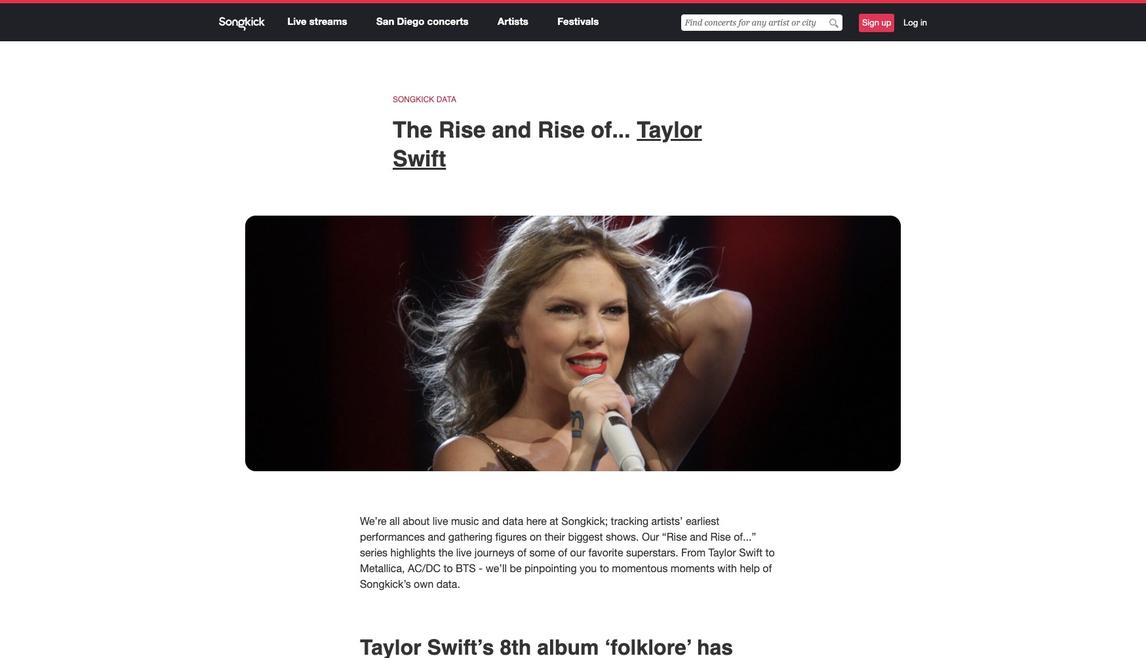 Task type: describe. For each thing, give the bounding box(es) containing it.
at
[[550, 516, 559, 528]]

on
[[530, 532, 542, 543]]

data
[[437, 95, 457, 104]]

festivals
[[558, 15, 599, 27]]

festivals link
[[558, 15, 599, 27]]

series
[[360, 547, 388, 559]]

log in
[[904, 18, 928, 28]]

search image
[[830, 18, 839, 28]]

live streams link
[[288, 15, 347, 27]]

songkick
[[393, 95, 435, 104]]

0 horizontal spatial to
[[444, 563, 453, 575]]

taylor inside 'taylor swift'
[[637, 117, 702, 143]]

artists link
[[498, 15, 529, 27]]

you
[[580, 563, 597, 575]]

artists
[[498, 15, 529, 27]]

the
[[439, 547, 453, 559]]

taylor inside we're all about live music and data here at songkick; tracking artists' earliest performances and gathering figures on their biggest shows. our "rise and rise of..." series highlights the live journeys of some of our favorite superstars. from taylor swift to metallica, ac/dc to bts - we'll be pinpointing you to momentous moments with help of songkick's own data.
[[709, 547, 737, 559]]

swift inside we're all about live music and data here at songkick; tracking artists' earliest performances and gathering figures on their biggest shows. our "rise and rise of..." series highlights the live journeys of some of our favorite superstars. from taylor swift to metallica, ac/dc to bts - we'll be pinpointing you to momentous moments with help of songkick's own data.
[[739, 547, 763, 559]]

concerts
[[427, 15, 469, 27]]

performances
[[360, 532, 425, 543]]

highlights
[[391, 547, 436, 559]]

songkick data
[[393, 95, 457, 104]]

journeys
[[475, 547, 515, 559]]

tracking
[[611, 516, 649, 528]]

metallica,
[[360, 563, 405, 575]]

"rise
[[662, 532, 687, 543]]

data.
[[437, 579, 460, 591]]

sign up
[[863, 18, 892, 28]]

of..."
[[734, 532, 757, 543]]

log in link
[[904, 17, 928, 29]]

2 horizontal spatial to
[[766, 547, 775, 559]]

momentous
[[612, 563, 668, 575]]

their
[[545, 532, 565, 543]]

we're all about live music and data here at songkick; tracking artists' earliest performances and gathering figures on their biggest shows. our "rise and rise of..." series highlights the live journeys of some of our favorite superstars. from taylor swift to metallica, ac/dc to bts - we'll be pinpointing you to momentous moments with help of songkick's own data.
[[360, 516, 775, 591]]

we're
[[360, 516, 387, 528]]

music
[[451, 516, 479, 528]]

moments
[[671, 563, 715, 575]]

1 horizontal spatial rise
[[538, 117, 585, 143]]

biggest
[[568, 532, 603, 543]]

sign
[[863, 18, 880, 28]]

Find concerts for any artist or city search field
[[682, 15, 843, 31]]

artists'
[[652, 516, 683, 528]]

0 vertical spatial live
[[433, 516, 448, 528]]

figures
[[496, 532, 527, 543]]

we'll
[[486, 563, 507, 575]]

1 vertical spatial live
[[456, 547, 472, 559]]

in
[[921, 18, 928, 28]]



Task type: locate. For each thing, give the bounding box(es) containing it.
own
[[414, 579, 434, 591]]

of right help
[[763, 563, 772, 575]]

of...
[[591, 117, 631, 143]]

streams
[[310, 15, 347, 27]]

rise down data
[[439, 117, 486, 143]]

and
[[492, 117, 532, 143], [482, 516, 500, 528], [428, 532, 446, 543], [690, 532, 708, 543]]

with
[[718, 563, 737, 575]]

pinpointing
[[525, 563, 577, 575]]

swift inside 'taylor swift'
[[393, 146, 446, 172]]

taylor swift link
[[393, 117, 702, 172]]

rise down earliest at the right bottom
[[711, 532, 731, 543]]

sign up link
[[859, 14, 895, 32]]

live right about
[[433, 516, 448, 528]]

the
[[393, 117, 433, 143]]

log
[[904, 18, 919, 28]]

from
[[682, 547, 706, 559]]

rise left of...
[[538, 117, 585, 143]]

some
[[530, 547, 556, 559]]

data
[[503, 516, 524, 528]]

1 horizontal spatial live
[[456, 547, 472, 559]]

1 horizontal spatial swift
[[739, 547, 763, 559]]

be
[[510, 563, 522, 575]]

1 horizontal spatial of
[[558, 547, 568, 559]]

ac/dc
[[408, 563, 441, 575]]

live up bts
[[456, 547, 472, 559]]

0 horizontal spatial of
[[518, 547, 527, 559]]

here
[[527, 516, 547, 528]]

taylor
[[637, 117, 702, 143], [709, 547, 737, 559]]

the rise and rise of...
[[393, 117, 637, 143]]

1 vertical spatial swift
[[739, 547, 763, 559]]

diego
[[397, 15, 425, 27]]

san diego concerts link
[[377, 15, 469, 27]]

help
[[740, 563, 760, 575]]

0 vertical spatial swift
[[393, 146, 446, 172]]

taylor up with
[[709, 547, 737, 559]]

of
[[518, 547, 527, 559], [558, 547, 568, 559], [763, 563, 772, 575]]

live
[[288, 15, 307, 27]]

all
[[390, 516, 400, 528]]

0 horizontal spatial rise
[[439, 117, 486, 143]]

bts
[[456, 563, 476, 575]]

swift down the at top left
[[393, 146, 446, 172]]

to
[[766, 547, 775, 559], [444, 563, 453, 575], [600, 563, 609, 575]]

rise
[[439, 117, 486, 143], [538, 117, 585, 143], [711, 532, 731, 543]]

live streams
[[288, 15, 347, 27]]

1 horizontal spatial to
[[600, 563, 609, 575]]

live
[[433, 516, 448, 528], [456, 547, 472, 559]]

swift up help
[[739, 547, 763, 559]]

san
[[377, 15, 394, 27]]

earliest
[[686, 516, 720, 528]]

songkick;
[[562, 516, 608, 528]]

1 vertical spatial taylor
[[709, 547, 737, 559]]

of up be
[[518, 547, 527, 559]]

about
[[403, 516, 430, 528]]

2 horizontal spatial of
[[763, 563, 772, 575]]

songkick's
[[360, 579, 411, 591]]

taylor swift
[[393, 117, 702, 172]]

swift
[[393, 146, 446, 172], [739, 547, 763, 559]]

2 horizontal spatial rise
[[711, 532, 731, 543]]

our
[[642, 532, 660, 543]]

superstars.
[[626, 547, 679, 559]]

taylor swift image
[[245, 216, 901, 472]]

-
[[479, 563, 483, 575]]

0 vertical spatial taylor
[[637, 117, 702, 143]]

san diego concerts
[[377, 15, 469, 27]]

0 horizontal spatial live
[[433, 516, 448, 528]]

gathering
[[449, 532, 493, 543]]

1 horizontal spatial taylor
[[709, 547, 737, 559]]

our
[[571, 547, 586, 559]]

rise inside we're all about live music and data here at songkick; tracking artists' earliest performances and gathering figures on their biggest shows. our "rise and rise of..." series highlights the live journeys of some of our favorite superstars. from taylor swift to metallica, ac/dc to bts - we'll be pinpointing you to momentous moments with help of songkick's own data.
[[711, 532, 731, 543]]

0 horizontal spatial swift
[[393, 146, 446, 172]]

0 horizontal spatial taylor
[[637, 117, 702, 143]]

of left "our"
[[558, 547, 568, 559]]

shows.
[[606, 532, 639, 543]]

taylor right of...
[[637, 117, 702, 143]]

up
[[882, 18, 892, 28]]

favorite
[[589, 547, 624, 559]]



Task type: vqa. For each thing, say whether or not it's contained in the screenshot.
you
yes



